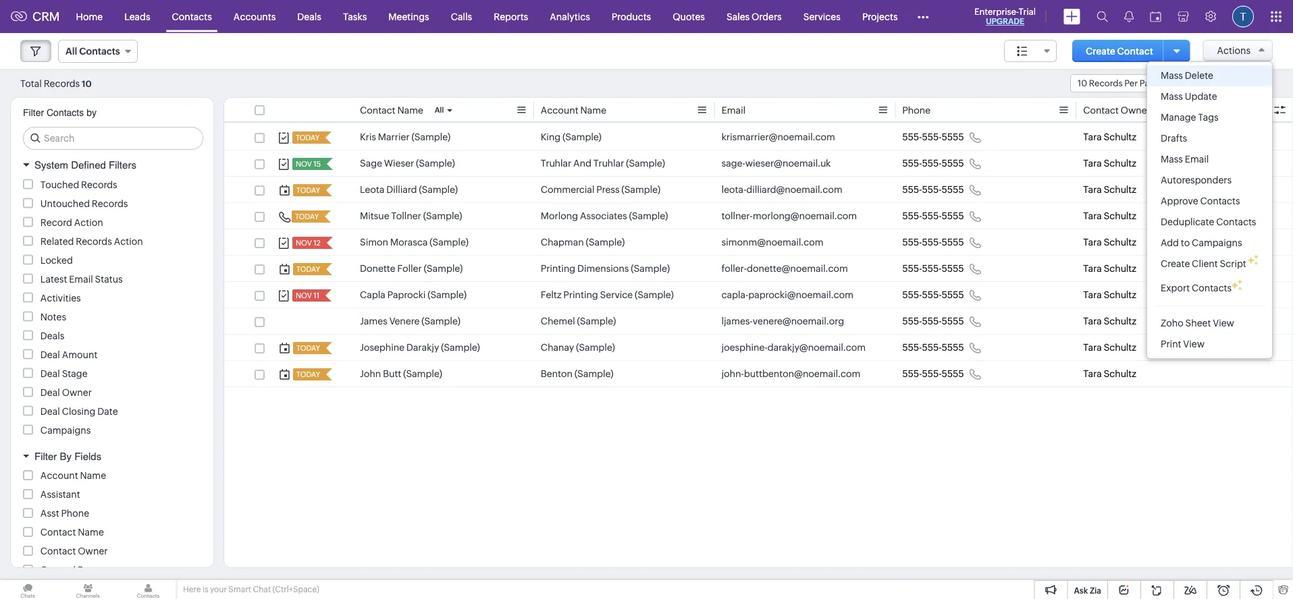 Task type: vqa. For each thing, say whether or not it's contained in the screenshot.


Task type: locate. For each thing, give the bounding box(es) containing it.
0 horizontal spatial account
[[40, 471, 78, 482]]

0 vertical spatial account name
[[541, 105, 607, 116]]

add
[[1161, 238, 1179, 249]]

deal left stage at the left bottom
[[40, 368, 60, 379]]

3 deal from the top
[[40, 387, 60, 398]]

2 tara schultz from the top
[[1084, 158, 1137, 169]]

2 555-555-5555 from the top
[[903, 158, 964, 169]]

mass
[[1161, 70, 1184, 81], [1161, 91, 1184, 102], [1161, 154, 1184, 165]]

morlong@noemail.com
[[753, 211, 857, 222]]

2 nov from the top
[[296, 239, 312, 248]]

10 5555 from the top
[[942, 369, 964, 380]]

approve contacts
[[1161, 196, 1241, 207]]

0 horizontal spatial contact name
[[40, 528, 104, 538]]

crm link
[[11, 10, 60, 23]]

contact down asst phone
[[40, 528, 76, 538]]

(sample) right tollner
[[423, 211, 462, 222]]

created by
[[40, 565, 89, 576]]

0 horizontal spatial view
[[1184, 339, 1205, 350]]

foller
[[397, 263, 422, 274]]

nov left 11
[[296, 292, 312, 300]]

row group
[[224, 124, 1294, 388]]

josephine
[[360, 342, 405, 353]]

deal up deal stage
[[40, 350, 60, 360]]

simonm@noemail.com
[[722, 237, 824, 248]]

tollner-
[[722, 211, 753, 222]]

1 vertical spatial phone
[[61, 509, 89, 519]]

contacts right leads
[[172, 11, 212, 22]]

owner down the per
[[1121, 105, 1151, 116]]

action up status
[[114, 236, 143, 247]]

10 right -
[[1209, 78, 1220, 89]]

related records action
[[40, 236, 143, 247]]

0 vertical spatial campaigns
[[1192, 238, 1243, 249]]

0 horizontal spatial account name
[[40, 471, 106, 482]]

contacts
[[172, 11, 212, 22], [79, 46, 120, 57], [47, 107, 84, 118], [1201, 196, 1241, 207], [1217, 217, 1257, 228], [1192, 283, 1232, 294]]

status
[[95, 274, 123, 285]]

nov 15 link
[[293, 158, 322, 170]]

mitsue
[[360, 211, 390, 222]]

truhlar
[[541, 158, 572, 169], [594, 158, 624, 169]]

8 tara from the top
[[1084, 316, 1102, 327]]

all up kris marrier (sample) link
[[435, 106, 444, 115]]

1 vertical spatial create
[[1161, 259, 1190, 270]]

10 schultz from the top
[[1104, 369, 1137, 380]]

page
[[1140, 78, 1161, 88]]

contacts inside all contacts field
[[79, 46, 120, 57]]

(sample) down chemel (sample) link
[[576, 342, 615, 353]]

tara schultz for wieser@noemail.uk
[[1084, 158, 1137, 169]]

tara
[[1084, 132, 1102, 143], [1084, 158, 1102, 169], [1084, 184, 1102, 195], [1084, 211, 1102, 222], [1084, 237, 1102, 248], [1084, 263, 1102, 274], [1084, 290, 1102, 301], [1084, 316, 1102, 327], [1084, 342, 1102, 353], [1084, 369, 1102, 380]]

1 horizontal spatial all
[[435, 106, 444, 115]]

james
[[360, 316, 388, 327]]

owner
[[1121, 105, 1151, 116], [62, 387, 92, 398], [78, 546, 108, 557]]

contacts left by
[[47, 107, 84, 118]]

campaigns down deduplicate contacts link
[[1192, 238, 1243, 249]]

10 left the per
[[1078, 78, 1088, 88]]

profile element
[[1225, 0, 1263, 33]]

0 vertical spatial view
[[1213, 318, 1235, 329]]

2 horizontal spatial 10
[[1209, 78, 1220, 89]]

records for touched
[[81, 179, 117, 190]]

mass email link
[[1148, 149, 1273, 170]]

trial
[[1019, 6, 1036, 17]]

3 tara schultz from the top
[[1084, 184, 1137, 195]]

0 vertical spatial all
[[66, 46, 77, 57]]

3 mass from the top
[[1161, 154, 1184, 165]]

john-buttbenton@noemail.com link
[[722, 367, 861, 381]]

1 vertical spatial campaigns
[[40, 425, 91, 436]]

sales orders
[[727, 11, 782, 22]]

deals down notes
[[40, 331, 64, 341]]

simon
[[360, 237, 388, 248]]

555-555-5555 for buttbenton@noemail.com
[[903, 369, 964, 380]]

tara for donette@noemail.com
[[1084, 263, 1102, 274]]

10 555-555-5555 from the top
[[903, 369, 964, 380]]

drafts link
[[1148, 128, 1273, 149]]

today for mitsue tollner (sample)
[[295, 213, 319, 221]]

sales orders link
[[716, 0, 793, 33]]

contact up kris
[[360, 105, 396, 116]]

printing up chemel (sample) on the left of page
[[564, 290, 598, 301]]

contacts down autoresponders link
[[1201, 196, 1241, 207]]

view down zoho sheet view
[[1184, 339, 1205, 350]]

7 schultz from the top
[[1104, 290, 1137, 301]]

555-555-5555 for dilliard@noemail.com
[[903, 184, 964, 195]]

approve contacts link
[[1148, 191, 1273, 212]]

today link down nov 12
[[293, 263, 322, 276]]

1 horizontal spatial campaigns
[[1192, 238, 1243, 249]]

records up "filter contacts by" in the left top of the page
[[44, 78, 80, 89]]

name down asst phone
[[78, 528, 104, 538]]

contact
[[1118, 46, 1154, 56], [360, 105, 396, 116], [1084, 105, 1119, 116], [40, 528, 76, 538], [40, 546, 76, 557]]

filter
[[23, 107, 44, 118], [34, 451, 57, 463]]

1 vertical spatial all
[[435, 106, 444, 115]]

by up channels image
[[78, 565, 89, 576]]

navigation
[[1227, 74, 1273, 93]]

all
[[66, 46, 77, 57], [435, 106, 444, 115]]

records down record action on the top of the page
[[76, 236, 112, 247]]

0 vertical spatial contact owner
[[1084, 105, 1151, 116]]

7 tara schultz from the top
[[1084, 290, 1137, 301]]

all up total records 10
[[66, 46, 77, 57]]

0 vertical spatial nov
[[296, 160, 312, 169]]

555-555-5555 for wieser@noemail.uk
[[903, 158, 964, 169]]

all inside field
[[66, 46, 77, 57]]

enterprise-trial upgrade
[[975, 6, 1036, 26]]

(sample) up service
[[631, 263, 670, 274]]

0 horizontal spatial truhlar
[[541, 158, 572, 169]]

delete
[[1185, 70, 1214, 81]]

2 mass from the top
[[1161, 91, 1184, 102]]

0 vertical spatial mass
[[1161, 70, 1184, 81]]

deal down deal stage
[[40, 387, 60, 398]]

feltz printing service (sample)
[[541, 290, 674, 301]]

campaigns down closing
[[40, 425, 91, 436]]

555-555-5555 for paprocki@noemail.com
[[903, 290, 964, 301]]

tara schultz for morlong@noemail.com
[[1084, 211, 1137, 222]]

0 vertical spatial deals
[[297, 11, 321, 22]]

today for john butt (sample)
[[297, 371, 320, 379]]

4 5555 from the top
[[942, 211, 964, 222]]

1 vertical spatial action
[[114, 236, 143, 247]]

profile image
[[1233, 6, 1254, 27]]

nov left 12
[[296, 239, 312, 248]]

owner up created by
[[78, 546, 108, 557]]

deal down deal owner
[[40, 406, 60, 417]]

4 schultz from the top
[[1104, 211, 1137, 222]]

contact up created
[[40, 546, 76, 557]]

tasks link
[[332, 0, 378, 33]]

today up nov 11 link
[[297, 265, 320, 274]]

(sample) up commercial press (sample) link
[[626, 158, 665, 169]]

today for leota dilliard (sample)
[[297, 186, 320, 195]]

account name down the filter by fields
[[40, 471, 106, 482]]

smart
[[229, 586, 251, 595]]

Search text field
[[24, 128, 203, 149]]

venere@noemail.org
[[753, 316, 845, 327]]

6 tara from the top
[[1084, 263, 1102, 274]]

filter for filter by fields
[[34, 451, 57, 463]]

1 tara from the top
[[1084, 132, 1102, 143]]

account name up king (sample)
[[541, 105, 607, 116]]

zoho sheet view
[[1161, 318, 1235, 329]]

by for created
[[78, 565, 89, 576]]

(sample) right morasca
[[430, 237, 469, 248]]

(sample) right foller
[[424, 263, 463, 274]]

2 schultz from the top
[[1104, 158, 1137, 169]]

search element
[[1089, 0, 1117, 33]]

1 vertical spatial nov
[[296, 239, 312, 248]]

your
[[210, 586, 227, 595]]

2 horizontal spatial email
[[1185, 154, 1209, 165]]

touched
[[40, 179, 79, 190]]

today for josephine darakjy (sample)
[[297, 345, 320, 353]]

1 horizontal spatial contact owner
[[1084, 105, 1151, 116]]

create for create contact
[[1086, 46, 1116, 56]]

4 555-555-5555 from the top
[[903, 211, 964, 222]]

contacts down approve contacts link
[[1217, 217, 1257, 228]]

today link left "john"
[[293, 369, 322, 381]]

schultz for buttbenton@noemail.com
[[1104, 369, 1137, 380]]

by for filter
[[60, 451, 72, 463]]

today up nov 12 link
[[295, 213, 319, 221]]

row group containing kris marrier (sample)
[[224, 124, 1294, 388]]

zoho
[[1161, 318, 1184, 329]]

print
[[1161, 339, 1182, 350]]

capla
[[360, 290, 386, 301]]

account up the king
[[541, 105, 579, 116]]

today link down nov 11
[[293, 342, 322, 355]]

deals left tasks
[[297, 11, 321, 22]]

9 tara schultz from the top
[[1084, 342, 1137, 353]]

1 vertical spatial owner
[[62, 387, 92, 398]]

0 horizontal spatial contact owner
[[40, 546, 108, 557]]

2 vertical spatial owner
[[78, 546, 108, 557]]

records down touched records
[[92, 198, 128, 209]]

11
[[314, 292, 320, 300]]

1 horizontal spatial by
[[78, 565, 89, 576]]

contact owner up created by
[[40, 546, 108, 557]]

5555 for buttbenton@noemail.com
[[942, 369, 964, 380]]

email up krismarrier@noemail.com link
[[722, 105, 746, 116]]

(sample) right "associates"
[[629, 211, 668, 222]]

sage
[[360, 158, 382, 169]]

contact owner down 10 records per page
[[1084, 105, 1151, 116]]

is
[[203, 586, 208, 595]]

chapman (sample)
[[541, 237, 625, 248]]

1 horizontal spatial account name
[[541, 105, 607, 116]]

client
[[1192, 259, 1218, 270]]

mass right page
[[1161, 70, 1184, 81]]

quotes
[[673, 11, 705, 22]]

account name
[[541, 105, 607, 116], [40, 471, 106, 482]]

2 5555 from the top
[[942, 158, 964, 169]]

9 5555 from the top
[[942, 342, 964, 353]]

8 555-555-5555 from the top
[[903, 316, 964, 327]]

ljames-venere@noemail.org link
[[722, 315, 845, 328]]

mass inside 'mass email' link
[[1161, 154, 1184, 165]]

1 horizontal spatial deals
[[297, 11, 321, 22]]

0 vertical spatial phone
[[903, 105, 931, 116]]

john butt (sample)
[[360, 369, 442, 380]]

8 schultz from the top
[[1104, 316, 1137, 327]]

mass for mass delete
[[1161, 70, 1184, 81]]

deal for deal stage
[[40, 368, 60, 379]]

contact down 10 records per page
[[1084, 105, 1119, 116]]

(sample) right dilliard
[[419, 184, 458, 195]]

7 5555 from the top
[[942, 290, 964, 301]]

mass up manage
[[1161, 91, 1184, 102]]

9 555-555-5555 from the top
[[903, 342, 964, 353]]

1 vertical spatial mass
[[1161, 91, 1184, 102]]

3 5555 from the top
[[942, 184, 964, 195]]

1 tara schultz from the top
[[1084, 132, 1137, 143]]

email right latest
[[69, 274, 93, 285]]

today link down nov 15
[[293, 184, 322, 197]]

3 tara from the top
[[1084, 184, 1102, 195]]

account up assistant at the left bottom
[[40, 471, 78, 482]]

1 mass from the top
[[1161, 70, 1184, 81]]

mitsue tollner (sample) link
[[360, 209, 462, 223]]

5555 for dilliard@noemail.com
[[942, 184, 964, 195]]

mass delete link
[[1148, 66, 1273, 86]]

0 vertical spatial by
[[60, 451, 72, 463]]

0 horizontal spatial action
[[74, 217, 103, 228]]

nov 11
[[296, 292, 320, 300]]

schultz
[[1104, 132, 1137, 143], [1104, 158, 1137, 169], [1104, 184, 1137, 195], [1104, 211, 1137, 222], [1104, 237, 1137, 248], [1104, 263, 1137, 274], [1104, 290, 1137, 301], [1104, 316, 1137, 327], [1104, 342, 1137, 353], [1104, 369, 1137, 380]]

view right sheet at the bottom of page
[[1213, 318, 1235, 329]]

update
[[1185, 91, 1218, 102]]

venere
[[389, 316, 420, 327]]

create down search element
[[1086, 46, 1116, 56]]

total
[[20, 78, 42, 89]]

account
[[541, 105, 579, 116], [40, 471, 78, 482]]

capla paprocki (sample)
[[360, 290, 467, 301]]

1 vertical spatial view
[[1184, 339, 1205, 350]]

4 tara from the top
[[1084, 211, 1102, 222]]

contact name up marrier
[[360, 105, 424, 116]]

555-555-5555 for venere@noemail.org
[[903, 316, 964, 327]]

3 555-555-5555 from the top
[[903, 184, 964, 195]]

15
[[314, 160, 321, 169]]

6 schultz from the top
[[1104, 263, 1137, 274]]

donette@noemail.com
[[747, 263, 848, 274]]

records for related
[[76, 236, 112, 247]]

0 horizontal spatial create
[[1086, 46, 1116, 56]]

by inside dropdown button
[[60, 451, 72, 463]]

2 vertical spatial email
[[69, 274, 93, 285]]

1 vertical spatial email
[[1185, 154, 1209, 165]]

contacts inside approve contacts link
[[1201, 196, 1241, 207]]

contacts for all contacts
[[79, 46, 120, 57]]

2 vertical spatial nov
[[296, 292, 312, 300]]

today up nov 15 link
[[296, 134, 320, 142]]

contacts inside deduplicate contacts link
[[1217, 217, 1257, 228]]

0 horizontal spatial email
[[69, 274, 93, 285]]

records down defined at the left top of page
[[81, 179, 117, 190]]

today link up nov 15 link
[[293, 132, 321, 144]]

system defined filters button
[[11, 153, 213, 177]]

1 vertical spatial by
[[78, 565, 89, 576]]

tara schultz for buttbenton@noemail.com
[[1084, 369, 1137, 380]]

schultz for venere@noemail.org
[[1104, 316, 1137, 327]]

filter inside filter by fields dropdown button
[[34, 451, 57, 463]]

contacts down home
[[79, 46, 120, 57]]

6 5555 from the top
[[942, 263, 964, 274]]

chats image
[[0, 581, 56, 600]]

sage-wieser@noemail.uk link
[[722, 157, 831, 170]]

1 nov from the top
[[296, 160, 312, 169]]

create down add
[[1161, 259, 1190, 270]]

filter up assistant at the left bottom
[[34, 451, 57, 463]]

kris marrier (sample)
[[360, 132, 451, 143]]

truhlar up press
[[594, 158, 624, 169]]

0 horizontal spatial phone
[[61, 509, 89, 519]]

None field
[[1005, 40, 1057, 62]]

(sample) up sage wieser (sample)
[[412, 132, 451, 143]]

tara schultz for darakjy@noemail.com
[[1084, 342, 1137, 353]]

7 tara from the top
[[1084, 290, 1102, 301]]

contact up the per
[[1118, 46, 1154, 56]]

owner up closing
[[62, 387, 92, 398]]

leota dilliard (sample) link
[[360, 183, 458, 197]]

1 5555 from the top
[[942, 132, 964, 143]]

(sample) right wieser
[[416, 158, 455, 169]]

mass for mass email
[[1161, 154, 1184, 165]]

9 schultz from the top
[[1104, 342, 1137, 353]]

1 horizontal spatial email
[[722, 105, 746, 116]]

donette foller (sample) link
[[360, 262, 463, 276]]

6 tara schultz from the top
[[1084, 263, 1137, 274]]

calls
[[451, 11, 472, 22]]

email
[[722, 105, 746, 116], [1185, 154, 1209, 165], [69, 274, 93, 285]]

foller-donette@noemail.com link
[[722, 262, 848, 276]]

reports link
[[483, 0, 539, 33]]

9 tara from the top
[[1084, 342, 1102, 353]]

related
[[40, 236, 74, 247]]

record
[[40, 217, 72, 228]]

action up related records action
[[74, 217, 103, 228]]

3 nov from the top
[[296, 292, 312, 300]]

10 tara schultz from the top
[[1084, 369, 1137, 380]]

mass for mass update
[[1161, 91, 1184, 102]]

contacts down client
[[1192, 283, 1232, 294]]

by left fields
[[60, 451, 72, 463]]

today link up nov 12 link
[[292, 211, 320, 223]]

truhlar left and
[[541, 158, 572, 169]]

campaigns
[[1192, 238, 1243, 249], [40, 425, 91, 436]]

0 vertical spatial printing
[[541, 263, 576, 274]]

2 vertical spatial mass
[[1161, 154, 1184, 165]]

mass update
[[1161, 91, 1218, 102]]

today left "john"
[[297, 371, 320, 379]]

3 schultz from the top
[[1104, 184, 1137, 195]]

orders
[[752, 11, 782, 22]]

contact name down asst phone
[[40, 528, 104, 538]]

1 horizontal spatial account
[[541, 105, 579, 116]]

1 deal from the top
[[40, 350, 60, 360]]

nov left 15
[[296, 160, 312, 169]]

today down nov 11
[[297, 345, 320, 353]]

tara for paprocki@noemail.com
[[1084, 290, 1102, 301]]

fields
[[74, 451, 101, 463]]

8 5555 from the top
[[942, 316, 964, 327]]

10 tara from the top
[[1084, 369, 1102, 380]]

activities
[[40, 293, 81, 304]]

create inside create contact button
[[1086, 46, 1116, 56]]

10 inside total records 10
[[82, 79, 92, 89]]

0 vertical spatial filter
[[23, 107, 44, 118]]

1 horizontal spatial truhlar
[[594, 158, 624, 169]]

10
[[1209, 78, 1220, 89], [1078, 78, 1088, 88], [82, 79, 92, 89]]

upgrade
[[986, 17, 1025, 26]]

analytics link
[[539, 0, 601, 33]]

10 up by
[[82, 79, 92, 89]]

total records 10
[[20, 78, 92, 89]]

1 horizontal spatial 10
[[1078, 78, 1088, 88]]

mass inside mass delete link
[[1161, 70, 1184, 81]]

7 555-555-5555 from the top
[[903, 290, 964, 301]]

filter down total
[[23, 107, 44, 118]]

today link for donette
[[293, 263, 322, 276]]

sage-wieser@noemail.uk
[[722, 158, 831, 169]]

8 tara schultz from the top
[[1084, 316, 1137, 327]]

1 vertical spatial deals
[[40, 331, 64, 341]]

all for all
[[435, 106, 444, 115]]

4 deal from the top
[[40, 406, 60, 417]]

0 horizontal spatial 10
[[82, 79, 92, 89]]

2 deal from the top
[[40, 368, 60, 379]]

0 horizontal spatial all
[[66, 46, 77, 57]]

create
[[1086, 46, 1116, 56], [1161, 259, 1190, 270]]

view
[[1213, 318, 1235, 329], [1184, 339, 1205, 350]]

1 horizontal spatial phone
[[903, 105, 931, 116]]

deal for deal owner
[[40, 387, 60, 398]]

records left the per
[[1089, 78, 1123, 88]]

tara for morlong@noemail.com
[[1084, 211, 1102, 222]]

printing down chapman
[[541, 263, 576, 274]]

signals element
[[1117, 0, 1142, 33]]

email up "autoresponders"
[[1185, 154, 1209, 165]]

1 horizontal spatial create
[[1161, 259, 1190, 270]]

today down nov 15
[[297, 186, 320, 195]]

records inside field
[[1089, 78, 1123, 88]]

tara for wieser@noemail.uk
[[1084, 158, 1102, 169]]

6 555-555-5555 from the top
[[903, 263, 964, 274]]

signals image
[[1125, 11, 1134, 22]]

1 vertical spatial account name
[[40, 471, 106, 482]]

All Contacts field
[[58, 40, 138, 63]]

sage wieser (sample)
[[360, 158, 455, 169]]

deal
[[40, 350, 60, 360], [40, 368, 60, 379], [40, 387, 60, 398], [40, 406, 60, 417]]

555-555-5555 for donette@noemail.com
[[903, 263, 964, 274]]

0 vertical spatial contact name
[[360, 105, 424, 116]]

name up kris marrier (sample) link
[[398, 105, 424, 116]]

mass inside mass update link
[[1161, 91, 1184, 102]]

4 tara schultz from the top
[[1084, 211, 1137, 222]]

5555 for wieser@noemail.uk
[[942, 158, 964, 169]]

chanay (sample)
[[541, 342, 615, 353]]

0 vertical spatial create
[[1086, 46, 1116, 56]]

1 schultz from the top
[[1104, 132, 1137, 143]]

mass down the 'drafts'
[[1161, 154, 1184, 165]]

0 horizontal spatial by
[[60, 451, 72, 463]]

1 vertical spatial filter
[[34, 451, 57, 463]]

deal for deal amount
[[40, 350, 60, 360]]

0 vertical spatial action
[[74, 217, 103, 228]]

ljames-venere@noemail.org
[[722, 316, 845, 327]]

2 tara from the top
[[1084, 158, 1102, 169]]



Task type: describe. For each thing, give the bounding box(es) containing it.
records for 10
[[1089, 78, 1123, 88]]

all for all contacts
[[66, 46, 77, 57]]

1 horizontal spatial action
[[114, 236, 143, 247]]

projects link
[[852, 0, 909, 33]]

ljames-
[[722, 316, 753, 327]]

nov 12 link
[[293, 237, 322, 249]]

buttbenton@noemail.com
[[744, 369, 861, 380]]

tara schultz for venere@noemail.org
[[1084, 316, 1137, 327]]

closing
[[62, 406, 96, 417]]

contacts for deduplicate contacts
[[1217, 217, 1257, 228]]

james venere (sample)
[[360, 316, 461, 327]]

today link for josephine
[[293, 342, 322, 355]]

tara schultz for dilliard@noemail.com
[[1084, 184, 1137, 195]]

sales
[[727, 11, 750, 22]]

5555 for donette@noemail.com
[[942, 263, 964, 274]]

schultz for dilliard@noemail.com
[[1104, 184, 1137, 195]]

donette foller (sample)
[[360, 263, 463, 274]]

analytics
[[550, 11, 590, 22]]

morlong associates (sample)
[[541, 211, 668, 222]]

defined
[[71, 159, 106, 171]]

darakjy@noemail.com
[[768, 342, 866, 353]]

by
[[87, 107, 97, 118]]

1 horizontal spatial view
[[1213, 318, 1235, 329]]

leads link
[[114, 0, 161, 33]]

555-555-5555 for morlong@noemail.com
[[903, 211, 964, 222]]

(sample) down chanay (sample) link
[[575, 369, 614, 380]]

2 truhlar from the left
[[594, 158, 624, 169]]

nov for simon
[[296, 239, 312, 248]]

schultz for morlong@noemail.com
[[1104, 211, 1137, 222]]

today link for mitsue
[[292, 211, 320, 223]]

555-555-5555 for darakjy@noemail.com
[[903, 342, 964, 353]]

deal owner
[[40, 387, 92, 398]]

1 555-555-5555 from the top
[[903, 132, 964, 143]]

system defined filters
[[34, 159, 136, 171]]

10 for 1 - 10
[[1209, 78, 1220, 89]]

name up king (sample)
[[581, 105, 607, 116]]

dimensions
[[578, 263, 629, 274]]

contacts image
[[121, 581, 176, 600]]

tara schultz for paprocki@noemail.com
[[1084, 290, 1137, 301]]

5 tara schultz from the top
[[1084, 237, 1137, 248]]

records for untouched
[[92, 198, 128, 209]]

stage
[[62, 368, 88, 379]]

feltz
[[541, 290, 562, 301]]

today for kris marrier (sample)
[[296, 134, 320, 142]]

0 vertical spatial account
[[541, 105, 579, 116]]

ask zia
[[1074, 587, 1102, 596]]

untouched
[[40, 198, 90, 209]]

size image
[[1017, 45, 1028, 57]]

chat
[[253, 586, 271, 595]]

tara for venere@noemail.org
[[1084, 316, 1102, 327]]

add to campaigns
[[1161, 238, 1243, 249]]

josephine darakjy (sample) link
[[360, 341, 480, 355]]

krismarrier@noemail.com link
[[722, 130, 836, 144]]

schultz for darakjy@noemail.com
[[1104, 342, 1137, 353]]

deduplicate
[[1161, 217, 1215, 228]]

john
[[360, 369, 381, 380]]

asst phone
[[40, 509, 89, 519]]

manage tags
[[1161, 112, 1219, 123]]

chemel
[[541, 316, 575, 327]]

deal closing date
[[40, 406, 118, 417]]

5555 for paprocki@noemail.com
[[942, 290, 964, 301]]

create menu element
[[1056, 0, 1089, 33]]

leota dilliard (sample)
[[360, 184, 458, 195]]

foller-
[[722, 263, 747, 274]]

5 schultz from the top
[[1104, 237, 1137, 248]]

today link for kris
[[293, 132, 321, 144]]

search image
[[1097, 11, 1109, 22]]

1 vertical spatial printing
[[564, 290, 598, 301]]

tara for dilliard@noemail.com
[[1084, 184, 1102, 195]]

leota-dilliard@noemail.com link
[[722, 183, 843, 197]]

calendar image
[[1150, 11, 1162, 22]]

nov for capla
[[296, 292, 312, 300]]

(sample) up printing dimensions (sample) link
[[586, 237, 625, 248]]

latest email status
[[40, 274, 123, 285]]

1 vertical spatial account
[[40, 471, 78, 482]]

wieser
[[384, 158, 414, 169]]

benton (sample) link
[[541, 367, 614, 381]]

schultz for wieser@noemail.uk
[[1104, 158, 1137, 169]]

accounts link
[[223, 0, 287, 33]]

channels image
[[60, 581, 116, 600]]

deal amount
[[40, 350, 98, 360]]

(sample) up and
[[563, 132, 602, 143]]

(sample) right service
[[635, 290, 674, 301]]

leota-
[[722, 184, 747, 195]]

name down fields
[[80, 471, 106, 482]]

(sample) right paprocki at the left of page
[[428, 290, 467, 301]]

(sample) up "darakjy"
[[422, 316, 461, 327]]

(sample) right "darakjy"
[[441, 342, 480, 353]]

0 vertical spatial owner
[[1121, 105, 1151, 116]]

(sample) inside 'link'
[[430, 237, 469, 248]]

5555 for morlong@noemail.com
[[942, 211, 964, 222]]

record action
[[40, 217, 103, 228]]

service
[[600, 290, 633, 301]]

contacts for approve contacts
[[1201, 196, 1241, 207]]

crm
[[32, 10, 60, 23]]

(sample) down feltz printing service (sample)
[[577, 316, 616, 327]]

king (sample) link
[[541, 130, 602, 144]]

untouched records
[[40, 198, 128, 209]]

kris
[[360, 132, 376, 143]]

tara for buttbenton@noemail.com
[[1084, 369, 1102, 380]]

0 horizontal spatial campaigns
[[40, 425, 91, 436]]

5555 for darakjy@noemail.com
[[942, 342, 964, 353]]

Other Modules field
[[909, 6, 938, 27]]

king
[[541, 132, 561, 143]]

date
[[97, 406, 118, 417]]

email for mass email
[[1185, 154, 1209, 165]]

tara schultz for donette@noemail.com
[[1084, 263, 1137, 274]]

contacts for filter contacts by
[[47, 107, 84, 118]]

filter for filter contacts by
[[23, 107, 44, 118]]

records for total
[[44, 78, 80, 89]]

deals link
[[287, 0, 332, 33]]

notes
[[40, 312, 66, 323]]

home link
[[65, 0, 114, 33]]

10 inside field
[[1078, 78, 1088, 88]]

products
[[612, 11, 651, 22]]

5 5555 from the top
[[942, 237, 964, 248]]

1
[[1198, 78, 1202, 89]]

5 555-555-5555 from the top
[[903, 237, 964, 248]]

chapman (sample) link
[[541, 236, 625, 249]]

email for latest email status
[[69, 274, 93, 285]]

contact inside create contact button
[[1118, 46, 1154, 56]]

john-
[[722, 369, 744, 380]]

chemel (sample)
[[541, 316, 616, 327]]

autoresponders
[[1161, 175, 1232, 186]]

meetings
[[389, 11, 429, 22]]

latest
[[40, 274, 67, 285]]

truhlar and truhlar (sample)
[[541, 158, 665, 169]]

10 for total records 10
[[82, 79, 92, 89]]

deduplicate contacts link
[[1148, 212, 1273, 233]]

1 vertical spatial contact owner
[[40, 546, 108, 557]]

schultz for donette@noemail.com
[[1104, 263, 1137, 274]]

mitsue tollner (sample)
[[360, 211, 462, 222]]

krismarrier@noemail.com
[[722, 132, 836, 143]]

manage tags link
[[1148, 107, 1273, 128]]

nov for sage
[[296, 160, 312, 169]]

butt
[[383, 369, 401, 380]]

autoresponders link
[[1148, 170, 1273, 191]]

projects
[[863, 11, 898, 22]]

press
[[597, 184, 620, 195]]

tara for darakjy@noemail.com
[[1084, 342, 1102, 353]]

5 tara from the top
[[1084, 237, 1102, 248]]

create for create client script
[[1161, 259, 1190, 270]]

chanay (sample) link
[[541, 341, 615, 355]]

10 records per page
[[1078, 78, 1161, 88]]

chanay
[[541, 342, 574, 353]]

marrier
[[378, 132, 410, 143]]

0 horizontal spatial deals
[[40, 331, 64, 341]]

printing dimensions (sample)
[[541, 263, 670, 274]]

today link for john
[[293, 369, 322, 381]]

(sample) down "darakjy"
[[403, 369, 442, 380]]

create menu image
[[1064, 8, 1081, 25]]

zia
[[1090, 587, 1102, 596]]

darakjy
[[407, 342, 439, 353]]

(sample) right press
[[622, 184, 661, 195]]

sage-
[[722, 158, 746, 169]]

tollner
[[391, 211, 421, 222]]

5555 for venere@noemail.org
[[942, 316, 964, 327]]

enterprise-
[[975, 6, 1019, 17]]

create client script
[[1161, 259, 1247, 270]]

today for donette foller (sample)
[[297, 265, 320, 274]]

printing dimensions (sample) link
[[541, 262, 670, 276]]

deal for deal closing date
[[40, 406, 60, 417]]

contacts for export contacts
[[1192, 283, 1232, 294]]

schultz for paprocki@noemail.com
[[1104, 290, 1137, 301]]

0 vertical spatial email
[[722, 105, 746, 116]]

1 horizontal spatial contact name
[[360, 105, 424, 116]]

today link for leota
[[293, 184, 322, 197]]

simon morasca (sample)
[[360, 237, 469, 248]]

contacts inside contacts link
[[172, 11, 212, 22]]

1 vertical spatial contact name
[[40, 528, 104, 538]]

10 Records Per Page field
[[1071, 74, 1178, 93]]

1 truhlar from the left
[[541, 158, 572, 169]]



